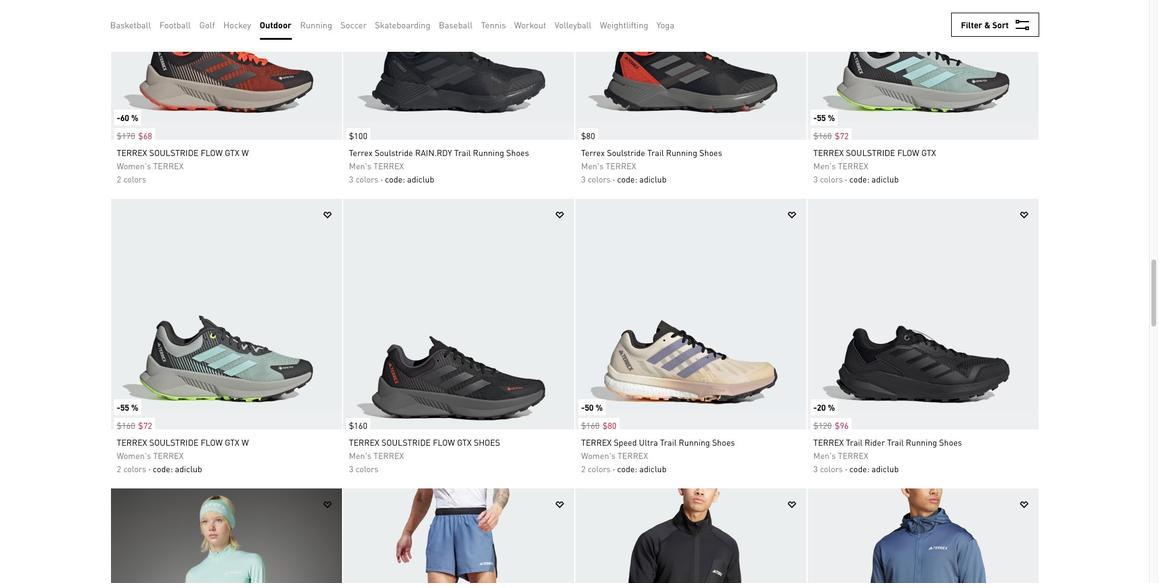Task type: describe. For each thing, give the bounding box(es) containing it.
women's inside terrex speed ultra trail running shoes women's terrex 2 colors · code: adiclub
[[581, 451, 616, 461]]

speed
[[614, 437, 637, 448]]

skateboarding
[[375, 19, 430, 30]]

colors inside terrex soulstride flow gtx shoes men's terrex 3 colors
[[356, 464, 379, 475]]

men's terrex black terrex soulstride trail running shoes image
[[575, 0, 806, 140]]

gtx for terrex soulstride flow gtx shoes men's terrex 3 colors
[[457, 437, 472, 448]]

colors inside terrex trail rider trail running shoes men's terrex 3 colors · code: adiclub
[[820, 464, 843, 475]]

terrex inside terrex soulstride trail running shoes men's terrex 3 colors · code: adiclub
[[606, 160, 636, 171]]

baseball link
[[439, 18, 473, 31]]

1 vertical spatial -55 %
[[117, 402, 138, 413]]

ultra
[[639, 437, 658, 448]]

- for terrex speed ultra trail running shoes women's terrex 2 colors · code: adiclub
[[581, 402, 585, 413]]

men's inside terrex soulstride flow gtx shoes men's terrex 3 colors
[[349, 451, 371, 461]]

2 inside terrex speed ultra trail running shoes women's terrex 2 colors · code: adiclub
[[581, 464, 586, 475]]

$100 link
[[343, 122, 370, 143]]

trail for terrex trail rider trail running shoes men's terrex 3 colors · code: adiclub
[[887, 437, 904, 448]]

-20 %
[[813, 402, 835, 413]]

soulstride for terrex
[[607, 147, 645, 158]]

-50 %
[[581, 402, 603, 413]]

adiclub inside terrex soulstride flow gtx men's terrex 3 colors · code: adiclub
[[872, 174, 899, 185]]

$120
[[813, 420, 832, 431]]

volleyball link
[[555, 18, 592, 31]]

colors inside terrex soulstride rain.rdy trail running shoes men's terrex 3 colors · code: adiclub
[[356, 174, 379, 185]]

soulstride for terrex soulstride flow gtx shoes men's terrex 3 colors
[[382, 437, 431, 448]]

running inside list
[[300, 19, 332, 30]]

flow for terrex soulstride flow gtx w women's terrex 2 colors · code: adiclub
[[201, 437, 223, 448]]

volleyball
[[555, 19, 592, 30]]

flow for terrex soulstride flow gtx men's terrex 3 colors · code: adiclub
[[897, 147, 919, 158]]

trail inside terrex soulstride trail running shoes men's terrex 3 colors · code: adiclub
[[647, 147, 664, 158]]

% for terrex trail rider trail running shoes men's terrex 3 colors · code: adiclub
[[828, 402, 835, 413]]

terrex soulstride flow gtx w women's terrex 2 colors · code: adiclub
[[117, 437, 249, 475]]

men's terrex blue terrex multi trail running shorts image
[[343, 489, 574, 584]]

$80 inside "$80" link
[[581, 130, 595, 141]]

1 vertical spatial $72
[[138, 420, 152, 431]]

running for terrex soulstride rain.rdy trail running shoes
[[473, 147, 504, 158]]

colors inside terrex soulstride flow gtx w women's terrex 2 colors
[[123, 174, 146, 185]]

3 inside terrex soulstride trail running shoes men's terrex 3 colors · code: adiclub
[[581, 174, 586, 185]]

code: inside terrex speed ultra trail running shoes women's terrex 2 colors · code: adiclub
[[617, 464, 637, 475]]

w for terrex soulstride flow gtx w women's terrex 2 colors · code: adiclub
[[242, 437, 249, 448]]

adiclub inside terrex soulstride rain.rdy trail running shoes men's terrex 3 colors · code: adiclub
[[407, 174, 434, 185]]

$120 $96
[[813, 420, 849, 431]]

tennis
[[481, 19, 506, 30]]

women's terrex orange terrex speed ultra trail running shoes image
[[575, 199, 806, 430]]

outdoor link
[[260, 18, 292, 31]]

0 vertical spatial $72
[[835, 130, 849, 141]]

flow for terrex soulstride flow gtx w women's terrex 2 colors
[[201, 147, 223, 158]]

· inside terrex speed ultra trail running shoes women's terrex 2 colors · code: adiclub
[[613, 464, 615, 475]]

tennis link
[[481, 18, 506, 31]]

trail for terrex soulstride rain.rdy trail running shoes men's terrex 3 colors · code: adiclub
[[454, 147, 471, 158]]

rain.rdy
[[415, 147, 452, 158]]

2 for terrex soulstride flow gtx w women's terrex 2 colors
[[117, 174, 121, 185]]

· inside terrex trail rider trail running shoes men's terrex 3 colors · code: adiclub
[[845, 464, 847, 475]]

adiclub inside terrex speed ultra trail running shoes women's terrex 2 colors · code: adiclub
[[639, 464, 667, 475]]

flow for terrex soulstride flow gtx shoes men's terrex 3 colors
[[433, 437, 455, 448]]

filter
[[961, 19, 983, 30]]

men's terrex black terrex xperior medium fleece full zip jacket image
[[575, 489, 806, 584]]

code: inside terrex soulstride flow gtx men's terrex 3 colors · code: adiclub
[[850, 174, 870, 185]]

- for terrex soulstride flow gtx w women's terrex 2 colors · code: adiclub
[[117, 402, 120, 413]]

colors inside terrex soulstride flow gtx w women's terrex 2 colors · code: adiclub
[[123, 464, 146, 475]]

· inside terrex soulstride trail running shoes men's terrex 3 colors · code: adiclub
[[613, 174, 615, 185]]

baseball
[[439, 19, 473, 30]]

3 inside terrex soulstride flow gtx men's terrex 3 colors · code: adiclub
[[813, 174, 818, 185]]

terrex soulstride rain.rdy trail running shoes men's terrex 3 colors · code: adiclub
[[349, 147, 529, 185]]

code: inside terrex soulstride rain.rdy trail running shoes men's terrex 3 colors · code: adiclub
[[385, 174, 405, 185]]

terrex soulstride flow gtx shoes men's terrex 3 colors
[[349, 437, 500, 475]]

running for terrex speed ultra trail running shoes
[[679, 437, 710, 448]]

soulstride for men's
[[375, 147, 413, 158]]

· inside terrex soulstride flow gtx w women's terrex 2 colors · code: adiclub
[[148, 464, 151, 475]]

soulstride for terrex soulstride flow gtx w women's terrex 2 colors
[[149, 147, 199, 158]]

adiclub inside terrex trail rider trail running shoes men's terrex 3 colors · code: adiclub
[[872, 464, 899, 475]]

colors inside terrex soulstride flow gtx men's terrex 3 colors · code: adiclub
[[820, 174, 843, 185]]

shoes for terrex trail rider trail running shoes
[[939, 437, 962, 448]]

shoes inside terrex soulstride trail running shoes men's terrex 3 colors · code: adiclub
[[699, 147, 722, 158]]

-60 %
[[117, 112, 138, 123]]

women's terrex turquoise terrex xperior long sleeve top image
[[111, 489, 342, 584]]

20
[[817, 402, 826, 413]]

shoes
[[474, 437, 500, 448]]

rider
[[865, 437, 885, 448]]

$160 $80
[[581, 420, 617, 431]]

soccer
[[341, 19, 367, 30]]

men's terrex black terrex soulstride flow gtx shoes image
[[343, 199, 574, 430]]

3 inside terrex soulstride flow gtx shoes men's terrex 3 colors
[[349, 464, 353, 475]]

2 for terrex soulstride flow gtx w women's terrex 2 colors · code: adiclub
[[117, 464, 121, 475]]

terrex soulstride trail running shoes men's terrex 3 colors · code: adiclub
[[581, 147, 722, 185]]

shoes for terrex soulstride rain.rdy trail running shoes
[[506, 147, 529, 158]]



Task type: locate. For each thing, give the bounding box(es) containing it.
code: inside terrex soulstride trail running shoes men's terrex 3 colors · code: adiclub
[[617, 174, 637, 185]]

% for terrex speed ultra trail running shoes women's terrex 2 colors · code: adiclub
[[596, 402, 603, 413]]

- for terrex trail rider trail running shoes men's terrex 3 colors · code: adiclub
[[813, 402, 817, 413]]

0 horizontal spatial -55 %
[[117, 402, 138, 413]]

·
[[381, 174, 383, 185], [613, 174, 615, 185], [845, 174, 847, 185], [148, 464, 151, 475], [613, 464, 615, 475], [845, 464, 847, 475]]

soulstride
[[375, 147, 413, 158], [607, 147, 645, 158]]

55
[[817, 112, 826, 123], [120, 402, 129, 413]]

running
[[300, 19, 332, 30], [473, 147, 504, 158], [666, 147, 697, 158], [679, 437, 710, 448], [906, 437, 937, 448]]

outdoor
[[260, 19, 292, 30]]

basketball link
[[110, 18, 151, 31]]

terrex down "$80" link
[[581, 147, 605, 158]]

gtx
[[225, 147, 239, 158], [922, 147, 936, 158], [225, 437, 239, 448], [457, 437, 472, 448]]

0 horizontal spatial $160 $72
[[117, 420, 152, 431]]

0 vertical spatial 55
[[817, 112, 826, 123]]

terrex
[[117, 147, 147, 158], [813, 147, 844, 158], [153, 160, 184, 171], [374, 160, 404, 171], [606, 160, 636, 171], [838, 160, 869, 171], [117, 437, 147, 448], [349, 437, 379, 448], [581, 437, 612, 448], [813, 437, 844, 448], [153, 451, 184, 461], [374, 451, 404, 461], [618, 451, 648, 461], [838, 451, 869, 461]]

men's inside terrex trail rider trail running shoes men's terrex 3 colors · code: adiclub
[[813, 451, 836, 461]]

1 horizontal spatial $80
[[603, 420, 617, 431]]

1 horizontal spatial $72
[[835, 130, 849, 141]]

golf
[[199, 19, 215, 30]]

women's for terrex soulstride flow gtx w women's terrex 2 colors
[[117, 160, 151, 171]]

weightlifting link
[[600, 18, 648, 31]]

% for terrex soulstride flow gtx w women's terrex 2 colors · code: adiclub
[[131, 402, 138, 413]]

golf link
[[199, 18, 215, 31]]

$80 link
[[575, 122, 598, 143]]

flow inside terrex soulstride flow gtx shoes men's terrex 3 colors
[[433, 437, 455, 448]]

soulstride for terrex soulstride flow gtx w women's terrex 2 colors · code: adiclub
[[149, 437, 199, 448]]

colors inside terrex soulstride trail running shoes men's terrex 3 colors · code: adiclub
[[588, 174, 611, 185]]

running for terrex trail rider trail running shoes
[[906, 437, 937, 448]]

football
[[160, 19, 191, 30]]

weightlifting
[[600, 19, 648, 30]]

1 horizontal spatial soulstride
[[607, 147, 645, 158]]

1 w from the top
[[242, 147, 249, 158]]

terrex soulstride flow gtx men's terrex 3 colors · code: adiclub
[[813, 147, 936, 185]]

trail inside terrex speed ultra trail running shoes women's terrex 2 colors · code: adiclub
[[660, 437, 677, 448]]

&
[[984, 19, 991, 30]]

3
[[349, 174, 353, 185], [581, 174, 586, 185], [813, 174, 818, 185], [349, 464, 353, 475], [813, 464, 818, 475]]

2 inside terrex soulstride flow gtx w women's terrex 2 colors
[[117, 174, 121, 185]]

0 horizontal spatial soulstride
[[375, 147, 413, 158]]

hockey
[[223, 19, 251, 30]]

$170 $68
[[117, 130, 152, 141]]

soulstride inside terrex soulstride rain.rdy trail running shoes men's terrex 3 colors · code: adiclub
[[375, 147, 413, 158]]

2 inside terrex soulstride flow gtx w women's terrex 2 colors · code: adiclub
[[117, 464, 121, 475]]

soulstride inside terrex soulstride flow gtx men's terrex 3 colors · code: adiclub
[[846, 147, 895, 158]]

1 vertical spatial 55
[[120, 402, 129, 413]]

gtx inside terrex soulstride flow gtx men's terrex 3 colors · code: adiclub
[[922, 147, 936, 158]]

basketball
[[110, 19, 151, 30]]

terrex for $80
[[581, 147, 605, 158]]

terrex
[[349, 147, 373, 158], [581, 147, 605, 158]]

yoga link
[[657, 18, 674, 31]]

list
[[110, 10, 683, 40]]

60
[[120, 112, 129, 123]]

1 horizontal spatial 55
[[817, 112, 826, 123]]

$68
[[138, 130, 152, 141]]

terrex soulstride flow gtx w women's terrex 2 colors
[[117, 147, 249, 185]]

1 horizontal spatial $160 $72
[[813, 130, 849, 141]]

1 soulstride from the left
[[375, 147, 413, 158]]

w inside terrex soulstride flow gtx w women's terrex 2 colors
[[242, 147, 249, 158]]

football link
[[160, 18, 191, 31]]

2 terrex from the left
[[581, 147, 605, 158]]

2
[[117, 174, 121, 185], [117, 464, 121, 475], [581, 464, 586, 475]]

$72
[[835, 130, 849, 141], [138, 420, 152, 431]]

shoes inside terrex trail rider trail running shoes men's terrex 3 colors · code: adiclub
[[939, 437, 962, 448]]

trail
[[454, 147, 471, 158], [647, 147, 664, 158], [660, 437, 677, 448], [846, 437, 863, 448], [887, 437, 904, 448]]

w inside terrex soulstride flow gtx w women's terrex 2 colors · code: adiclub
[[242, 437, 249, 448]]

yoga
[[657, 19, 674, 30]]

skateboarding link
[[375, 18, 430, 31]]

terrex speed ultra trail running shoes women's terrex 2 colors · code: adiclub
[[581, 437, 735, 475]]

women's
[[117, 160, 151, 171], [117, 451, 151, 461], [581, 451, 616, 461]]

0 vertical spatial $80
[[581, 130, 595, 141]]

soulstride inside terrex soulstride flow gtx w women's terrex 2 colors · code: adiclub
[[149, 437, 199, 448]]

shoes for terrex speed ultra trail running shoes
[[712, 437, 735, 448]]

$160 link
[[343, 413, 370, 433]]

running inside terrex trail rider trail running shoes men's terrex 3 colors · code: adiclub
[[906, 437, 937, 448]]

women's for terrex soulstride flow gtx w women's terrex 2 colors · code: adiclub
[[117, 451, 151, 461]]

men's
[[349, 160, 371, 171], [581, 160, 604, 171], [813, 160, 836, 171], [349, 451, 371, 461], [813, 451, 836, 461]]

terrex inside terrex soulstride rain.rdy trail running shoes men's terrex 3 colors · code: adiclub
[[374, 160, 404, 171]]

running inside terrex speed ultra trail running shoes women's terrex 2 colors · code: adiclub
[[679, 437, 710, 448]]

colors
[[123, 174, 146, 185], [356, 174, 379, 185], [588, 174, 611, 185], [820, 174, 843, 185], [123, 464, 146, 475], [356, 464, 379, 475], [588, 464, 611, 475], [820, 464, 843, 475]]

code: inside terrex trail rider trail running shoes men's terrex 3 colors · code: adiclub
[[850, 464, 870, 475]]

women's terrex black terrex soulstride flow gtx w image
[[111, 0, 342, 140]]

%
[[131, 112, 138, 123], [828, 112, 835, 123], [131, 402, 138, 413], [596, 402, 603, 413], [828, 402, 835, 413]]

shoes
[[506, 147, 529, 158], [699, 147, 722, 158], [712, 437, 735, 448], [939, 437, 962, 448]]

flow inside terrex soulstride flow gtx w women's terrex 2 colors
[[201, 147, 223, 158]]

women's terrex grey terrex soulstride flow gtx w image
[[111, 199, 342, 430]]

terrex inside terrex soulstride rain.rdy trail running shoes men's terrex 3 colors · code: adiclub
[[349, 147, 373, 158]]

1 horizontal spatial terrex
[[581, 147, 605, 158]]

sort
[[993, 19, 1009, 30]]

running inside terrex soulstride trail running shoes men's terrex 3 colors · code: adiclub
[[666, 147, 697, 158]]

0 horizontal spatial 55
[[120, 402, 129, 413]]

women's inside terrex soulstride flow gtx w women's terrex 2 colors · code: adiclub
[[117, 451, 151, 461]]

men's terrex black terrex soulstride rain.rdy trail running shoes image
[[343, 0, 574, 140]]

$170
[[117, 130, 135, 141]]

0 vertical spatial w
[[242, 147, 249, 158]]

trail for terrex speed ultra trail running shoes women's terrex 2 colors · code: adiclub
[[660, 437, 677, 448]]

50
[[585, 402, 594, 413]]

1 horizontal spatial -55 %
[[813, 112, 835, 123]]

code:
[[385, 174, 405, 185], [617, 174, 637, 185], [850, 174, 870, 185], [153, 464, 173, 475], [617, 464, 637, 475], [850, 464, 870, 475]]

men's inside terrex soulstride trail running shoes men's terrex 3 colors · code: adiclub
[[581, 160, 604, 171]]

gtx for terrex soulstride flow gtx w women's terrex 2 colors · code: adiclub
[[225, 437, 239, 448]]

2 w from the top
[[242, 437, 249, 448]]

workout link
[[514, 18, 546, 31]]

filter & sort button
[[951, 13, 1039, 37]]

-
[[117, 112, 120, 123], [813, 112, 817, 123], [117, 402, 120, 413], [581, 402, 585, 413], [813, 402, 817, 413]]

filter & sort
[[961, 19, 1009, 30]]

flow inside terrex soulstride flow gtx w women's terrex 2 colors · code: adiclub
[[201, 437, 223, 448]]

0 vertical spatial $160 $72
[[813, 130, 849, 141]]

$100
[[349, 130, 367, 141]]

$160 $72 up terrex soulstride flow gtx men's terrex 3 colors · code: adiclub
[[813, 130, 849, 141]]

1 vertical spatial w
[[242, 437, 249, 448]]

running link
[[300, 18, 332, 31]]

terrex down '$100'
[[349, 147, 373, 158]]

1 vertical spatial $80
[[603, 420, 617, 431]]

adiclub
[[407, 174, 434, 185], [639, 174, 667, 185], [872, 174, 899, 185], [175, 464, 202, 475], [639, 464, 667, 475], [872, 464, 899, 475]]

workout
[[514, 19, 546, 30]]

3 inside terrex trail rider trail running shoes men's terrex 3 colors · code: adiclub
[[813, 464, 818, 475]]

$160 $72
[[813, 130, 849, 141], [117, 420, 152, 431]]

list containing basketball
[[110, 10, 683, 40]]

flow inside terrex soulstride flow gtx men's terrex 3 colors · code: adiclub
[[897, 147, 919, 158]]

hockey link
[[223, 18, 251, 31]]

0 horizontal spatial $80
[[581, 130, 595, 141]]

trail inside terrex soulstride rain.rdy trail running shoes men's terrex 3 colors · code: adiclub
[[454, 147, 471, 158]]

shoes inside terrex speed ultra trail running shoes women's terrex 2 colors · code: adiclub
[[712, 437, 735, 448]]

-55 %
[[813, 112, 835, 123], [117, 402, 138, 413]]

soulstride
[[149, 147, 199, 158], [846, 147, 895, 158], [149, 437, 199, 448], [382, 437, 431, 448]]

men's inside terrex soulstride flow gtx men's terrex 3 colors · code: adiclub
[[813, 160, 836, 171]]

adiclub inside terrex soulstride flow gtx w women's terrex 2 colors · code: adiclub
[[175, 464, 202, 475]]

soulstride inside terrex soulstride trail running shoes men's terrex 3 colors · code: adiclub
[[607, 147, 645, 158]]

shoes inside terrex soulstride rain.rdy trail running shoes men's terrex 3 colors · code: adiclub
[[506, 147, 529, 158]]

gtx for terrex soulstride flow gtx men's terrex 3 colors · code: adiclub
[[922, 147, 936, 158]]

men's terrex blue terrex xperior light fleece hooded jacket image
[[807, 489, 1038, 584]]

3 inside terrex soulstride rain.rdy trail running shoes men's terrex 3 colors · code: adiclub
[[349, 174, 353, 185]]

adiclub inside terrex soulstride trail running shoes men's terrex 3 colors · code: adiclub
[[639, 174, 667, 185]]

soulstride for terrex soulstride flow gtx men's terrex 3 colors · code: adiclub
[[846, 147, 895, 158]]

terrex trail rider trail running shoes men's terrex 3 colors · code: adiclub
[[813, 437, 962, 475]]

terrex inside terrex soulstride trail running shoes men's terrex 3 colors · code: adiclub
[[581, 147, 605, 158]]

gtx for terrex soulstride flow gtx w women's terrex 2 colors
[[225, 147, 239, 158]]

soulstride inside terrex soulstride flow gtx w women's terrex 2 colors
[[149, 147, 199, 158]]

· inside terrex soulstride rain.rdy trail running shoes men's terrex 3 colors · code: adiclub
[[381, 174, 383, 185]]

gtx inside terrex soulstride flow gtx w women's terrex 2 colors
[[225, 147, 239, 158]]

running inside terrex soulstride rain.rdy trail running shoes men's terrex 3 colors · code: adiclub
[[473, 147, 504, 158]]

w for terrex soulstride flow gtx w women's terrex 2 colors
[[242, 147, 249, 158]]

terrex for $100
[[349, 147, 373, 158]]

0 horizontal spatial $72
[[138, 420, 152, 431]]

soccer link
[[341, 18, 367, 31]]

$96
[[835, 420, 849, 431]]

w
[[242, 147, 249, 158], [242, 437, 249, 448]]

gtx inside terrex soulstride flow gtx w women's terrex 2 colors · code: adiclub
[[225, 437, 239, 448]]

gtx inside terrex soulstride flow gtx shoes men's terrex 3 colors
[[457, 437, 472, 448]]

2 soulstride from the left
[[607, 147, 645, 158]]

women's inside terrex soulstride flow gtx w women's terrex 2 colors
[[117, 160, 151, 171]]

flow
[[201, 147, 223, 158], [897, 147, 919, 158], [201, 437, 223, 448], [433, 437, 455, 448]]

soulstride inside terrex soulstride flow gtx shoes men's terrex 3 colors
[[382, 437, 431, 448]]

· inside terrex soulstride flow gtx men's terrex 3 colors · code: adiclub
[[845, 174, 847, 185]]

men's terrex black terrex trail rider trail running shoes image
[[807, 199, 1038, 430]]

1 vertical spatial $160 $72
[[117, 420, 152, 431]]

colors inside terrex speed ultra trail running shoes women's terrex 2 colors · code: adiclub
[[588, 464, 611, 475]]

$80
[[581, 130, 595, 141], [603, 420, 617, 431]]

0 horizontal spatial terrex
[[349, 147, 373, 158]]

men's inside terrex soulstride rain.rdy trail running shoes men's terrex 3 colors · code: adiclub
[[349, 160, 371, 171]]

$160 $72 up terrex soulstride flow gtx w women's terrex 2 colors · code: adiclub at the left of page
[[117, 420, 152, 431]]

code: inside terrex soulstride flow gtx w women's terrex 2 colors · code: adiclub
[[153, 464, 173, 475]]

$72 up terrex soulstride flow gtx men's terrex 3 colors · code: adiclub
[[835, 130, 849, 141]]

0 vertical spatial -55 %
[[813, 112, 835, 123]]

men's terrex grey terrex soulstride flow gtx image
[[807, 0, 1038, 140]]

1 terrex from the left
[[349, 147, 373, 158]]

$72 up terrex soulstride flow gtx w women's terrex 2 colors · code: adiclub at the left of page
[[138, 420, 152, 431]]

$160
[[813, 130, 832, 141], [117, 420, 135, 431], [349, 420, 367, 431], [581, 420, 600, 431]]



Task type: vqa. For each thing, say whether or not it's contained in the screenshot.
Hockey link
yes



